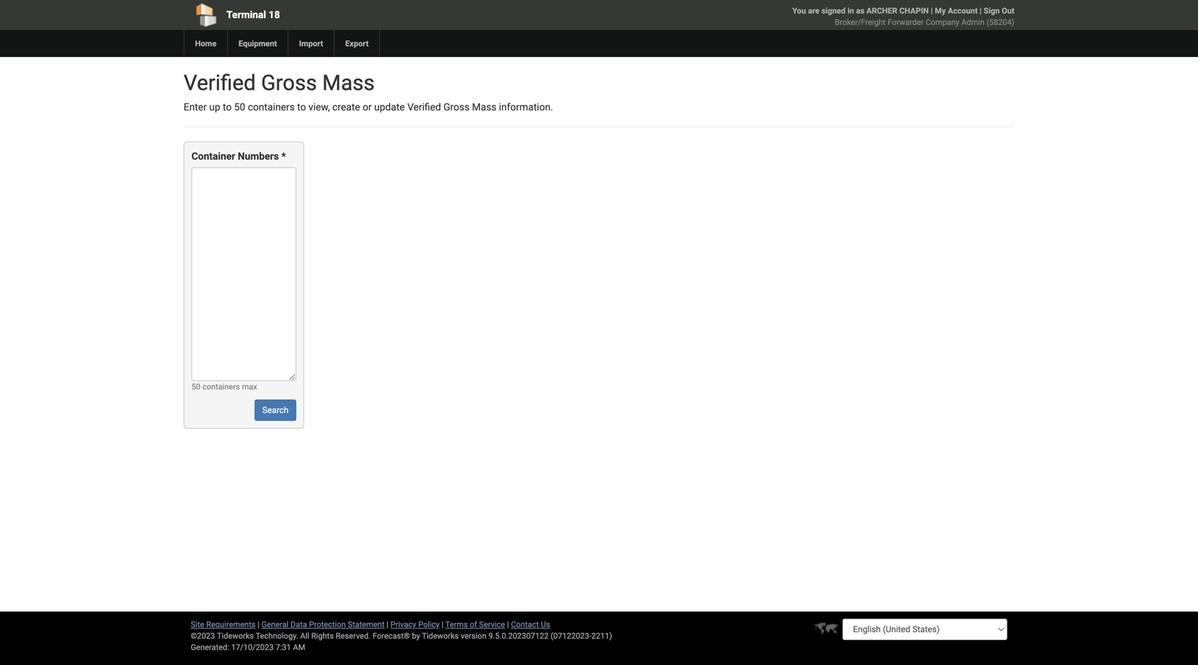 Task type: describe. For each thing, give the bounding box(es) containing it.
update
[[374, 101, 405, 113]]

reserved.
[[336, 632, 371, 641]]

search
[[262, 406, 289, 416]]

containers inside 'verified gross mass enter up to 50 containers to view, create or update verified gross mass information.'
[[248, 101, 295, 113]]

requirements
[[206, 620, 256, 630]]

view,
[[309, 101, 330, 113]]

| left sign
[[980, 6, 982, 15]]

home
[[195, 39, 217, 48]]

import
[[299, 39, 323, 48]]

50 inside 'verified gross mass enter up to 50 containers to view, create or update verified gross mass information.'
[[234, 101, 245, 113]]

| left general
[[258, 620, 260, 630]]

| up '9.5.0.202307122'
[[507, 620, 509, 630]]

terminal 18 link
[[184, 0, 518, 30]]

verified gross mass enter up to 50 containers to view, create or update verified gross mass information.
[[184, 70, 553, 113]]

©2023 tideworks
[[191, 632, 254, 641]]

signed
[[822, 6, 846, 15]]

privacy
[[391, 620, 416, 630]]

2211)
[[592, 632, 612, 641]]

17/10/2023
[[231, 643, 274, 652]]

privacy policy link
[[391, 620, 440, 630]]

my account link
[[935, 6, 978, 15]]

(07122023-
[[551, 632, 592, 641]]

numbers
[[238, 150, 279, 162]]

| left my
[[931, 6, 933, 15]]

container
[[192, 150, 235, 162]]

statement
[[348, 620, 385, 630]]

am
[[293, 643, 305, 652]]

0 vertical spatial mass
[[322, 70, 375, 96]]

you
[[793, 6, 806, 15]]

by
[[412, 632, 420, 641]]

| up forecast®
[[387, 620, 389, 630]]

account
[[948, 6, 978, 15]]

general data protection statement link
[[262, 620, 385, 630]]

containers inside 50 containers max search
[[203, 382, 240, 392]]

50 inside 50 containers max search
[[192, 382, 201, 392]]

contact us link
[[511, 620, 550, 630]]

admin
[[962, 17, 985, 27]]

service
[[479, 620, 505, 630]]

sign out link
[[984, 6, 1015, 15]]

terminal
[[227, 9, 266, 21]]

us
[[541, 620, 550, 630]]

max
[[242, 382, 257, 392]]

out
[[1002, 6, 1015, 15]]

forecast®
[[373, 632, 410, 641]]

technology.
[[256, 632, 298, 641]]

export link
[[334, 30, 380, 57]]

chapin
[[900, 6, 929, 15]]

site requirements link
[[191, 620, 256, 630]]

terms
[[446, 620, 468, 630]]

all
[[300, 632, 309, 641]]

protection
[[309, 620, 346, 630]]



Task type: vqa. For each thing, say whether or not it's contained in the screenshot.
"And"
no



Task type: locate. For each thing, give the bounding box(es) containing it.
generated:
[[191, 643, 229, 652]]

forwarder
[[888, 17, 924, 27]]

policy
[[418, 620, 440, 630]]

7:31
[[276, 643, 291, 652]]

1 horizontal spatial verified
[[408, 101, 441, 113]]

0 vertical spatial verified
[[184, 70, 256, 96]]

to right up
[[223, 101, 232, 113]]

50 containers max search
[[192, 382, 289, 416]]

0 vertical spatial gross
[[261, 70, 317, 96]]

18
[[269, 9, 280, 21]]

1 vertical spatial containers
[[203, 382, 240, 392]]

mass left information.
[[472, 101, 497, 113]]

gross right update at the left top
[[444, 101, 470, 113]]

equipment
[[239, 39, 277, 48]]

as
[[857, 6, 865, 15]]

9.5.0.202307122
[[489, 632, 549, 641]]

0 horizontal spatial mass
[[322, 70, 375, 96]]

0 vertical spatial 50
[[234, 101, 245, 113]]

1 horizontal spatial containers
[[248, 101, 295, 113]]

to left view,
[[297, 101, 306, 113]]

verified
[[184, 70, 256, 96], [408, 101, 441, 113]]

containers left max
[[203, 382, 240, 392]]

terms of service link
[[446, 620, 505, 630]]

export
[[345, 39, 369, 48]]

1 vertical spatial gross
[[444, 101, 470, 113]]

broker/freight
[[835, 17, 886, 27]]

verified up up
[[184, 70, 256, 96]]

rights
[[311, 632, 334, 641]]

or
[[363, 101, 372, 113]]

| up tideworks
[[442, 620, 444, 630]]

1 vertical spatial mass
[[472, 101, 497, 113]]

data
[[291, 620, 307, 630]]

50 left max
[[192, 382, 201, 392]]

site
[[191, 620, 204, 630]]

containers left view,
[[248, 101, 295, 113]]

|
[[931, 6, 933, 15], [980, 6, 982, 15], [258, 620, 260, 630], [387, 620, 389, 630], [442, 620, 444, 630], [507, 620, 509, 630]]

mass up create
[[322, 70, 375, 96]]

Container Numbers * text field
[[192, 167, 297, 381]]

1 vertical spatial 50
[[192, 382, 201, 392]]

1 to from the left
[[223, 101, 232, 113]]

0 horizontal spatial verified
[[184, 70, 256, 96]]

50 right up
[[234, 101, 245, 113]]

0 horizontal spatial 50
[[192, 382, 201, 392]]

50
[[234, 101, 245, 113], [192, 382, 201, 392]]

archer
[[867, 6, 898, 15]]

gross up view,
[[261, 70, 317, 96]]

1 vertical spatial verified
[[408, 101, 441, 113]]

site requirements | general data protection statement | privacy policy | terms of service | contact us ©2023 tideworks technology. all rights reserved. forecast® by tideworks version 9.5.0.202307122 (07122023-2211) generated: 17/10/2023 7:31 am
[[191, 620, 612, 652]]

general
[[262, 620, 289, 630]]

are
[[808, 6, 820, 15]]

gross
[[261, 70, 317, 96], [444, 101, 470, 113]]

0 horizontal spatial to
[[223, 101, 232, 113]]

1 horizontal spatial to
[[297, 101, 306, 113]]

version
[[461, 632, 487, 641]]

(58204)
[[987, 17, 1015, 27]]

0 horizontal spatial gross
[[261, 70, 317, 96]]

1 horizontal spatial 50
[[234, 101, 245, 113]]

tideworks
[[422, 632, 459, 641]]

equipment link
[[227, 30, 288, 57]]

sign
[[984, 6, 1000, 15]]

*
[[281, 150, 286, 162]]

you are signed in as archer chapin | my account | sign out broker/freight forwarder company admin (58204)
[[793, 6, 1015, 27]]

terminal 18
[[227, 9, 280, 21]]

in
[[848, 6, 855, 15]]

contact
[[511, 620, 539, 630]]

company
[[926, 17, 960, 27]]

0 horizontal spatial containers
[[203, 382, 240, 392]]

containers
[[248, 101, 295, 113], [203, 382, 240, 392]]

1 horizontal spatial gross
[[444, 101, 470, 113]]

home link
[[184, 30, 227, 57]]

information.
[[499, 101, 553, 113]]

import link
[[288, 30, 334, 57]]

of
[[470, 620, 477, 630]]

verified right update at the left top
[[408, 101, 441, 113]]

1 horizontal spatial mass
[[472, 101, 497, 113]]

2 to from the left
[[297, 101, 306, 113]]

up
[[209, 101, 220, 113]]

enter
[[184, 101, 207, 113]]

to
[[223, 101, 232, 113], [297, 101, 306, 113]]

0 vertical spatial containers
[[248, 101, 295, 113]]

mass
[[322, 70, 375, 96], [472, 101, 497, 113]]

container numbers *
[[192, 150, 286, 162]]

my
[[935, 6, 946, 15]]

create
[[333, 101, 360, 113]]

search button
[[255, 400, 297, 421]]



